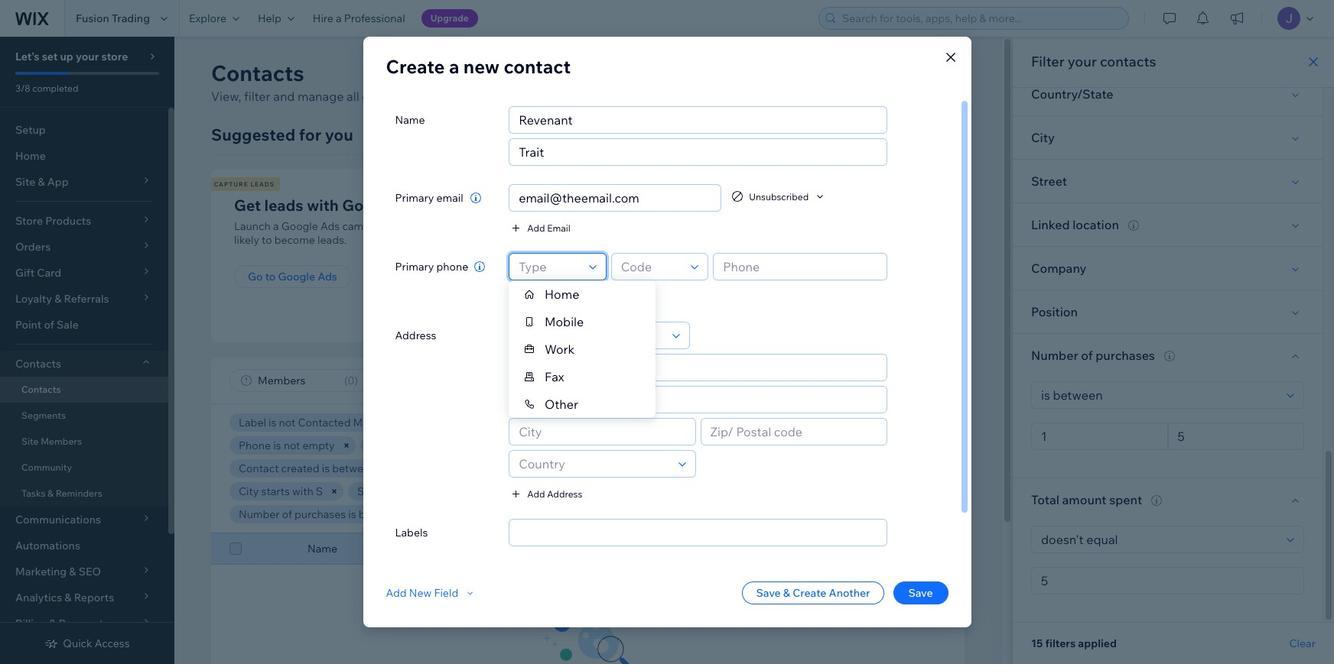 Task type: vqa. For each thing, say whether or not it's contained in the screenshot.
Country/State
yes



Task type: describe. For each thing, give the bounding box(es) containing it.
1 horizontal spatial name
[[395, 113, 425, 127]]

learn more button
[[559, 87, 624, 106]]

in
[[605, 462, 614, 476]]

completed
[[32, 83, 78, 94]]

applied
[[1078, 637, 1117, 651]]

home inside list box
[[545, 287, 580, 302]]

get
[[234, 196, 261, 215]]

of inside contacts view, filter and manage all of your site's customers and leads. learn more
[[362, 89, 374, 104]]

add new field button
[[386, 587, 477, 601]]

1 2023 from the left
[[417, 462, 442, 476]]

1 vertical spatial clear button
[[1289, 637, 1316, 651]]

select an option field for number of purchases
[[1037, 383, 1282, 409]]

save & create another
[[756, 587, 870, 601]]

labels
[[395, 526, 428, 540]]

grow your contact list add contacts by importing them via gmail or a csv file.
[[664, 196, 895, 247]]

go to google ads
[[248, 270, 337, 284]]

is right label
[[269, 416, 277, 430]]

2 dec from the left
[[465, 462, 485, 476]]

0 horizontal spatial name
[[308, 542, 337, 556]]

with for google
[[307, 196, 339, 215]]

Zip/ Postal code field
[[706, 419, 882, 445]]

filter for filter your contacts
[[1031, 53, 1065, 70]]

email
[[436, 191, 463, 205]]

a left new
[[449, 55, 459, 78]]

filter your contacts
[[1031, 53, 1156, 70]]

go
[[248, 270, 263, 284]]

To number field
[[1173, 424, 1299, 450]]

primary for primary email
[[395, 191, 434, 205]]

primary phone
[[395, 260, 468, 274]]

amount for total amount spent is not 5
[[501, 508, 539, 522]]

is up starts
[[273, 439, 281, 453]]

and down member status is not a member
[[444, 462, 463, 476]]

doesn't
[[565, 485, 602, 499]]

me
[[353, 416, 369, 430]]

select an option field for total amount spent
[[1037, 527, 1282, 553]]

and right me at the left
[[371, 416, 390, 430]]

0 vertical spatial between
[[332, 462, 376, 476]]

or
[[876, 220, 887, 233]]

email subscriber status is never subscribed
[[482, 416, 696, 430]]

your up country/state
[[1068, 53, 1097, 70]]

is left the inactive
[[860, 416, 868, 430]]

city starts with s
[[239, 485, 323, 499]]

suggested
[[211, 125, 295, 145]]

point
[[15, 318, 42, 332]]

point of sale link
[[0, 312, 168, 338]]

leads. inside contacts view, filter and manage all of your site's customers and leads. learn more
[[523, 89, 556, 104]]

0 vertical spatial clear button
[[633, 506, 679, 524]]

0 horizontal spatial clear
[[645, 509, 668, 520]]

1 type field from the top
[[514, 254, 584, 280]]

contacts view, filter and manage all of your site's customers and leads. learn more
[[211, 60, 624, 104]]

add address button
[[509, 487, 583, 501]]

subscriber
[[511, 416, 564, 430]]

0
[[348, 374, 355, 388]]

create for create contact
[[859, 66, 897, 81]]

2 vertical spatial address
[[760, 542, 802, 556]]

1 dec from the left
[[378, 462, 398, 476]]

Code field
[[616, 254, 686, 280]]

phone
[[436, 260, 468, 274]]

create contact button
[[826, 60, 965, 87]]

your inside contacts view, filter and manage all of your site's customers and leads. learn more
[[376, 89, 402, 104]]

1 vertical spatial google
[[281, 220, 318, 233]]

Country field
[[514, 451, 674, 477]]

empty for phone is not empty
[[303, 439, 335, 453]]

manage
[[298, 89, 344, 104]]

import contacts
[[678, 270, 761, 284]]

get
[[644, 181, 658, 188]]

3/8
[[15, 83, 30, 94]]

member for member status
[[894, 542, 936, 556]]

leads. inside get leads with google ads launch a google ads campaign to target people likely to become leads.
[[318, 233, 347, 247]]

hire a professional
[[313, 11, 405, 25]]

save & create another button
[[742, 582, 884, 605]]

create contact
[[859, 66, 946, 81]]

set
[[42, 50, 58, 63]]

gmail
[[844, 220, 874, 233]]

customers
[[435, 89, 496, 104]]

mobile
[[545, 314, 584, 330]]

the
[[616, 462, 633, 476]]

hickory
[[667, 485, 705, 499]]

import
[[678, 270, 712, 284]]

jacob
[[620, 439, 652, 453]]

to left target
[[394, 220, 404, 233]]

member for member status is not a member
[[369, 439, 412, 453]]

of for point of sale
[[44, 318, 54, 332]]

address inside button
[[547, 488, 583, 500]]

contact inside grow your contact list add contacts by importing them via gmail or a csv file.
[[744, 196, 799, 215]]

get more contacts
[[644, 181, 724, 188]]

& for create
[[783, 587, 790, 601]]

hire a professional link
[[304, 0, 414, 37]]

label is not contacted me and customers
[[239, 416, 447, 430]]

amount for total amount spent
[[1062, 493, 1107, 508]]

site members link
[[0, 429, 168, 455]]

contacts inside contacts view, filter and manage all of your site's customers and leads. learn more
[[211, 60, 304, 86]]

0 vertical spatial ads
[[399, 196, 428, 215]]

you
[[325, 125, 353, 145]]

another
[[829, 587, 870, 601]]

email for email subscriber status is never subscribed
[[482, 416, 509, 430]]

15 filters applied
[[1031, 637, 1117, 651]]

your inside grow your contact list add contacts by importing them via gmail or a csv file.
[[707, 196, 740, 215]]

phone for phone is not empty
[[239, 439, 271, 453]]

and down new
[[498, 89, 520, 104]]

new
[[409, 587, 432, 601]]

city for city starts with s
[[239, 485, 259, 499]]

is left 1
[[348, 508, 356, 522]]

total amount spent
[[1031, 493, 1142, 508]]

2 type field from the top
[[514, 323, 668, 349]]

is down the doesn't
[[573, 508, 581, 522]]

view,
[[211, 89, 241, 104]]

assignee
[[562, 439, 608, 453]]

add address
[[527, 488, 583, 500]]

contacts
[[684, 181, 724, 188]]

Street line 2 (Optional) field
[[514, 387, 882, 413]]

status down search... field
[[827, 416, 858, 430]]

let's
[[15, 50, 39, 63]]

number for number of purchases is between 1 and 5
[[239, 508, 280, 522]]

capture
[[214, 181, 248, 188]]

automations link
[[0, 533, 168, 559]]

explore
[[189, 11, 226, 25]]

new
[[463, 55, 500, 78]]

to right likely
[[262, 233, 272, 247]]

contacts inside button
[[715, 270, 761, 284]]

import contacts button
[[664, 265, 774, 288]]

leads
[[250, 181, 275, 188]]

location for linked location
[[1073, 217, 1119, 233]]

unsubscribed
[[749, 191, 809, 202]]

site's
[[405, 89, 433, 104]]

add phone
[[527, 291, 575, 303]]

store
[[101, 50, 128, 63]]

primary email
[[395, 191, 463, 205]]

add for add address
[[527, 488, 545, 500]]

primary for primary phone
[[395, 260, 434, 274]]

a inside get leads with google ads launch a google ads campaign to target people likely to become leads.
[[273, 220, 279, 233]]

reminders
[[56, 488, 102, 500]]

a inside grow your contact list add contacts by importing them via gmail or a csv file.
[[889, 220, 895, 233]]

home inside sidebar element
[[15, 149, 46, 163]]

(
[[344, 374, 348, 388]]

more
[[660, 181, 682, 188]]

add phone button
[[509, 290, 575, 304]]

Last name field
[[514, 139, 882, 165]]

contacts link
[[0, 377, 168, 403]]

0 horizontal spatial address
[[395, 329, 436, 343]]

add new field
[[386, 587, 458, 601]]

phone inside button
[[547, 291, 575, 303]]

add for add phone
[[527, 291, 545, 303]]

inactive
[[870, 416, 909, 430]]

add for add new field
[[386, 587, 407, 601]]

deliverability
[[760, 416, 825, 430]]

s
[[316, 485, 323, 499]]

total amount spent is not 5
[[474, 508, 608, 522]]

email inside add email button
[[547, 222, 570, 234]]



Task type: locate. For each thing, give the bounding box(es) containing it.
list
[[803, 196, 825, 215]]

file.
[[688, 233, 706, 247]]

1 vertical spatial clear
[[1289, 637, 1316, 651]]

not for phone is not empty
[[284, 439, 300, 453]]

Search for tools, apps, help & more... field
[[838, 8, 1124, 29]]

1 vertical spatial filter
[[682, 374, 708, 388]]

email for email
[[479, 542, 506, 556]]

select an option field up enter a value number field
[[1037, 527, 1282, 553]]

add up mobile
[[527, 291, 545, 303]]

empty down member status is not a member
[[420, 485, 452, 499]]

empty for street is not empty
[[420, 485, 452, 499]]

type field up fax
[[514, 323, 668, 349]]

1 horizontal spatial contact
[[744, 196, 799, 215]]

1 vertical spatial contact
[[239, 462, 279, 476]]

a
[[336, 11, 342, 25], [449, 55, 459, 78], [273, 220, 279, 233], [889, 220, 895, 233], [477, 439, 482, 453]]

& left another
[[783, 587, 790, 601]]

1 vertical spatial phone
[[239, 439, 271, 453]]

spent for total amount spent is not 5
[[542, 508, 570, 522]]

1 horizontal spatial amount
[[1062, 493, 1107, 508]]

1 save from the left
[[756, 587, 781, 601]]

ads left campaign on the top left of page
[[321, 220, 340, 233]]

city down country/state
[[1031, 130, 1055, 145]]

your up by
[[707, 196, 740, 215]]

list box containing home
[[509, 281, 656, 418]]

2 vertical spatial ads
[[318, 270, 337, 284]]

status up save button at the right bottom
[[938, 542, 969, 556]]

not up 'phone is not empty'
[[279, 416, 296, 430]]

type field up add phone
[[514, 254, 584, 280]]

0 horizontal spatial dec
[[378, 462, 398, 476]]

create a new contact
[[386, 55, 571, 78]]

and right 1
[[412, 508, 431, 522]]

0 horizontal spatial spent
[[542, 508, 570, 522]]

ads
[[399, 196, 428, 215], [321, 220, 340, 233], [318, 270, 337, 284]]

of for number of purchases is between 1 and 5
[[282, 508, 292, 522]]

contact up importing
[[744, 196, 799, 215]]

phone down label
[[239, 439, 271, 453]]

purchases for number of purchases is between 1 and 5
[[295, 508, 346, 522]]

1 horizontal spatial street
[[1031, 174, 1067, 189]]

First name field
[[514, 107, 882, 133]]

member
[[485, 439, 527, 453]]

contact inside button
[[900, 66, 946, 81]]

contact
[[504, 55, 571, 78], [744, 196, 799, 215]]

1 horizontal spatial address
[[547, 488, 583, 500]]

15
[[1031, 637, 1043, 651]]

birthdate
[[555, 462, 602, 476]]

1 vertical spatial location
[[522, 485, 562, 499]]

not down 22,
[[401, 485, 418, 499]]

0 vertical spatial contacts
[[1100, 53, 1156, 70]]

your
[[76, 50, 99, 63], [1068, 53, 1097, 70], [376, 89, 402, 104], [707, 196, 740, 215]]

1 horizontal spatial clear button
[[1289, 637, 1316, 651]]

help
[[258, 11, 281, 25]]

tasks & reminders link
[[0, 481, 168, 507]]

Phone field
[[719, 254, 882, 280]]

linked up company
[[1031, 217, 1070, 233]]

5 right 1
[[433, 508, 440, 522]]

0 horizontal spatial contact
[[239, 462, 279, 476]]

linked
[[1031, 217, 1070, 233], [487, 485, 520, 499]]

filter inside button
[[682, 374, 708, 388]]

them
[[799, 220, 825, 233]]

1 vertical spatial purchases
[[295, 508, 346, 522]]

filter
[[1031, 53, 1065, 70], [682, 374, 708, 388]]

( 0 )
[[344, 374, 358, 388]]

equal
[[604, 485, 632, 499]]

0 vertical spatial name
[[395, 113, 425, 127]]

email left deliverability
[[731, 416, 758, 430]]

0 horizontal spatial filter
[[682, 374, 708, 388]]

assignee is jacob simon
[[562, 439, 686, 453]]

leads
[[264, 196, 303, 215]]

2 2023 from the left
[[505, 462, 529, 476]]

Street field
[[514, 355, 882, 381]]

ads up target
[[399, 196, 428, 215]]

1 horizontal spatial contacts
[[1100, 53, 1156, 70]]

1 select an option field from the top
[[1037, 383, 1282, 409]]

1 vertical spatial primary
[[395, 260, 434, 274]]

dec
[[378, 462, 398, 476], [465, 462, 485, 476]]

0 horizontal spatial &
[[48, 488, 54, 500]]

From number field
[[1037, 424, 1162, 450]]

0 vertical spatial street
[[1031, 174, 1067, 189]]

google down become
[[278, 270, 315, 284]]

3/8 completed
[[15, 83, 78, 94]]

and right filter
[[273, 89, 295, 104]]

1 horizontal spatial filter
[[1031, 53, 1065, 70]]

1 vertical spatial contact
[[744, 196, 799, 215]]

not up created at the bottom left
[[284, 439, 300, 453]]

2 vertical spatial phone
[[620, 542, 652, 556]]

2 horizontal spatial phone
[[620, 542, 652, 556]]

primary up target
[[395, 191, 434, 205]]

company
[[1031, 261, 1087, 276]]

get leads with google ads launch a google ads campaign to target people likely to become leads.
[[234, 196, 475, 247]]

save for save
[[908, 587, 933, 601]]

member status
[[894, 542, 969, 556]]

member status is not a member
[[369, 439, 527, 453]]

leads. right become
[[318, 233, 347, 247]]

not down the doesn't
[[583, 508, 600, 522]]

street for street is not empty
[[357, 485, 388, 499]]

0 horizontal spatial city
[[239, 485, 259, 499]]

90
[[655, 462, 669, 476]]

1 horizontal spatial total
[[1031, 493, 1060, 508]]

number for number of purchases
[[1031, 348, 1078, 363]]

0 horizontal spatial purchases
[[295, 508, 346, 522]]

total for total amount spent is not 5
[[474, 508, 498, 522]]

is down customers
[[447, 439, 455, 453]]

spent for total amount spent
[[1109, 493, 1142, 508]]

1 vertical spatial city
[[239, 485, 259, 499]]

google up campaign on the top left of page
[[342, 196, 396, 215]]

)
[[355, 374, 358, 388]]

0 vertical spatial with
[[307, 196, 339, 215]]

0 vertical spatial google
[[342, 196, 396, 215]]

number down starts
[[239, 508, 280, 522]]

email up 'member'
[[482, 416, 509, 430]]

2 save from the left
[[908, 587, 933, 601]]

contacts down the point of sale
[[15, 357, 61, 371]]

campaign
[[342, 220, 392, 233]]

Unsaved view field
[[253, 370, 340, 392]]

contacts up filter
[[211, 60, 304, 86]]

& inside button
[[783, 587, 790, 601]]

a right hire
[[336, 11, 342, 25]]

Enter a value number field
[[1037, 568, 1299, 594]]

City field
[[514, 419, 690, 445]]

street up linked location
[[1031, 174, 1067, 189]]

1 vertical spatial street
[[357, 485, 388, 499]]

address down primary phone
[[395, 329, 436, 343]]

0 vertical spatial contact
[[504, 55, 571, 78]]

fusion trading
[[76, 11, 150, 25]]

1 vertical spatial with
[[292, 485, 313, 499]]

1 horizontal spatial &
[[783, 587, 790, 601]]

add inside grow your contact list add contacts by importing them via gmail or a csv file.
[[664, 220, 685, 233]]

location up the total amount spent is not 5 at the left
[[522, 485, 562, 499]]

0 vertical spatial number
[[1031, 348, 1078, 363]]

spent down from 'number field'
[[1109, 493, 1142, 508]]

0 horizontal spatial number
[[239, 508, 280, 522]]

spent
[[1109, 493, 1142, 508], [542, 508, 570, 522]]

help button
[[249, 0, 304, 37]]

upgrade
[[430, 12, 469, 24]]

add left new
[[386, 587, 407, 601]]

select an option field up from 'number field'
[[1037, 383, 1282, 409]]

2023 right 22,
[[417, 462, 442, 476]]

total for total amount spent
[[1031, 493, 1060, 508]]

total
[[1031, 493, 1060, 508], [474, 508, 498, 522]]

add
[[664, 220, 685, 233], [527, 222, 545, 234], [527, 291, 545, 303], [527, 488, 545, 500], [386, 587, 407, 601]]

quick access
[[63, 637, 130, 651]]

None field
[[523, 520, 882, 546]]

2 horizontal spatial address
[[760, 542, 802, 556]]

is left jacob
[[610, 439, 618, 453]]

status
[[567, 416, 597, 430], [827, 416, 858, 430], [414, 439, 445, 453], [938, 542, 969, 556]]

quick access button
[[45, 637, 130, 651]]

between left 1
[[359, 508, 402, 522]]

fusion
[[76, 11, 109, 25]]

create for create a new contact
[[386, 55, 445, 78]]

0 horizontal spatial total
[[474, 508, 498, 522]]

contacts
[[211, 60, 304, 86], [715, 270, 761, 284], [15, 357, 61, 371], [21, 384, 61, 396]]

contacted
[[298, 416, 351, 430]]

2 select an option field from the top
[[1037, 527, 1282, 553]]

Email field
[[514, 185, 716, 211]]

0 horizontal spatial contacts
[[687, 220, 730, 233]]

up
[[60, 50, 73, 63]]

1 horizontal spatial contact
[[900, 66, 946, 81]]

0 vertical spatial linked
[[1031, 217, 1070, 233]]

list containing get leads with google ads
[[209, 169, 1066, 343]]

0 horizontal spatial 2023
[[417, 462, 442, 476]]

sale
[[57, 318, 79, 332]]

& inside sidebar element
[[48, 488, 54, 500]]

0 vertical spatial clear
[[645, 509, 668, 520]]

become
[[274, 233, 315, 247]]

phone
[[547, 291, 575, 303], [239, 439, 271, 453], [620, 542, 652, 556]]

0 vertical spatial leads.
[[523, 89, 556, 104]]

is up s
[[322, 462, 330, 476]]

work
[[545, 342, 575, 357]]

street for street
[[1031, 174, 1067, 189]]

None checkbox
[[230, 540, 242, 558]]

ads inside button
[[318, 270, 337, 284]]

1 5 from the left
[[433, 508, 440, 522]]

0 vertical spatial empty
[[303, 439, 335, 453]]

list
[[209, 169, 1066, 343]]

0 vertical spatial filter
[[1031, 53, 1065, 70]]

add for add email
[[527, 222, 545, 234]]

purchases for number of purchases
[[1096, 348, 1155, 363]]

sidebar element
[[0, 37, 174, 665]]

city for city
[[1031, 130, 1055, 145]]

2 5 from the left
[[602, 508, 608, 522]]

10,
[[488, 462, 502, 476]]

status up assignee
[[567, 416, 597, 430]]

0 horizontal spatial clear button
[[633, 506, 679, 524]]

email
[[547, 222, 570, 234], [482, 416, 509, 430], [731, 416, 758, 430], [479, 542, 506, 556]]

launch
[[234, 220, 271, 233]]

google down leads at top
[[281, 220, 318, 233]]

home
[[15, 149, 46, 163], [545, 287, 580, 302]]

1 vertical spatial home
[[545, 287, 580, 302]]

1 horizontal spatial phone
[[547, 291, 575, 303]]

0 vertical spatial &
[[48, 488, 54, 500]]

1 horizontal spatial create
[[793, 587, 827, 601]]

your right up
[[76, 50, 99, 63]]

contacts up country/state
[[1100, 53, 1156, 70]]

list box
[[509, 281, 656, 418]]

0 horizontal spatial 5
[[433, 508, 440, 522]]

location up company
[[1073, 217, 1119, 233]]

0 vertical spatial address
[[395, 329, 436, 343]]

1 vertical spatial linked
[[487, 485, 520, 499]]

2023
[[417, 462, 442, 476], [505, 462, 529, 476]]

1 horizontal spatial save
[[908, 587, 933, 601]]

not for street is not empty
[[401, 485, 418, 499]]

members
[[41, 436, 82, 448]]

member up save button at the right bottom
[[894, 542, 936, 556]]

site
[[21, 436, 39, 448]]

email down the total amount spent is not 5 at the left
[[479, 542, 506, 556]]

not for label is not contacted me and customers
[[279, 416, 296, 430]]

linked for linked location
[[1031, 217, 1070, 233]]

amount
[[1062, 493, 1107, 508], [501, 508, 539, 522]]

2023 right "10,"
[[505, 462, 529, 476]]

your left site's
[[376, 89, 402, 104]]

linked for linked location doesn't equal any of hickory drive
[[487, 485, 520, 499]]

1 vertical spatial type field
[[514, 323, 668, 349]]

0 horizontal spatial save
[[756, 587, 781, 601]]

0 vertical spatial phone
[[547, 291, 575, 303]]

contacts inside popup button
[[15, 357, 61, 371]]

leads. left 'learn'
[[523, 89, 556, 104]]

1 horizontal spatial 2023
[[505, 462, 529, 476]]

Select an option field
[[1037, 383, 1282, 409], [1037, 527, 1282, 553]]

2 primary from the top
[[395, 260, 434, 274]]

capture leads
[[214, 181, 275, 188]]

phone for phone
[[620, 542, 652, 556]]

segments
[[21, 410, 66, 422]]

email down 'email' field
[[547, 222, 570, 234]]

& right tasks
[[48, 488, 54, 500]]

filter button
[[654, 370, 721, 392]]

0 horizontal spatial leads.
[[318, 233, 347, 247]]

address up the save & create another button on the right bottom
[[760, 542, 802, 556]]

phone down any
[[620, 542, 652, 556]]

filter for filter
[[682, 374, 708, 388]]

contacts left by
[[687, 220, 730, 233]]

go to google ads button
[[234, 265, 351, 288]]

to right the go
[[265, 270, 276, 284]]

filters
[[1045, 637, 1076, 651]]

with for s
[[292, 485, 313, 499]]

more
[[594, 89, 624, 104]]

0 vertical spatial type field
[[514, 254, 584, 280]]

of inside 'link'
[[44, 318, 54, 332]]

& for reminders
[[48, 488, 54, 500]]

1 primary from the top
[[395, 191, 434, 205]]

google inside button
[[278, 270, 315, 284]]

Search... field
[[782, 370, 941, 392]]

filter up subscribed
[[682, 374, 708, 388]]

number of purchases is between 1 and 5
[[239, 508, 440, 522]]

not left 'member'
[[458, 439, 474, 453]]

save inside save button
[[908, 587, 933, 601]]

location for linked location doesn't equal any of hickory drive
[[522, 485, 562, 499]]

likely
[[234, 233, 259, 247]]

contact up 'learn'
[[504, 55, 571, 78]]

spent down add address
[[542, 508, 570, 522]]

0 horizontal spatial location
[[522, 485, 562, 499]]

amount down from 'number field'
[[1062, 493, 1107, 508]]

0 horizontal spatial phone
[[239, 439, 271, 453]]

is down contact created is between dec 22, 2023 and dec 10, 2023
[[391, 485, 399, 499]]

contacts up segments
[[21, 384, 61, 396]]

between
[[332, 462, 376, 476], [359, 508, 402, 522]]

of for number of purchases
[[1081, 348, 1093, 363]]

country/state
[[1031, 86, 1114, 102]]

home up mobile
[[545, 287, 580, 302]]

name down site's
[[395, 113, 425, 127]]

clear
[[645, 509, 668, 520], [1289, 637, 1316, 651]]

is left never
[[600, 416, 608, 430]]

upgrade button
[[421, 9, 478, 28]]

never
[[610, 416, 638, 430]]

unsubscribed button
[[731, 190, 827, 203]]

0 vertical spatial home
[[15, 149, 46, 163]]

1 vertical spatial between
[[359, 508, 402, 522]]

your inside sidebar element
[[76, 50, 99, 63]]

street down contact created is between dec 22, 2023 and dec 10, 2023
[[357, 485, 388, 499]]

1 horizontal spatial city
[[1031, 130, 1055, 145]]

days
[[671, 462, 694, 476]]

1 vertical spatial empty
[[420, 485, 452, 499]]

0 vertical spatial select an option field
[[1037, 383, 1282, 409]]

0 horizontal spatial empty
[[303, 439, 335, 453]]

number of purchases
[[1031, 348, 1155, 363]]

1 vertical spatial select an option field
[[1037, 527, 1282, 553]]

1 vertical spatial member
[[894, 542, 936, 556]]

22,
[[400, 462, 415, 476]]

contacts right 'import'
[[715, 270, 761, 284]]

to inside button
[[265, 270, 276, 284]]

home down setup
[[15, 149, 46, 163]]

1 horizontal spatial dec
[[465, 462, 485, 476]]

add email
[[527, 222, 570, 234]]

1 horizontal spatial empty
[[420, 485, 452, 499]]

status down customers
[[414, 439, 445, 453]]

1 horizontal spatial clear
[[1289, 637, 1316, 651]]

save inside the save & create another button
[[756, 587, 781, 601]]

primary left phone
[[395, 260, 434, 274]]

subscribed
[[641, 416, 696, 430]]

create
[[386, 55, 445, 78], [859, 66, 897, 81], [793, 587, 827, 601]]

add down grow
[[664, 220, 685, 233]]

a down leads at top
[[273, 220, 279, 233]]

name down number of purchases is between 1 and 5
[[308, 542, 337, 556]]

1 horizontal spatial location
[[1073, 217, 1119, 233]]

1 vertical spatial contacts
[[687, 220, 730, 233]]

grow
[[664, 196, 704, 215]]

1 horizontal spatial linked
[[1031, 217, 1070, 233]]

1 vertical spatial &
[[783, 587, 790, 601]]

linked down "10,"
[[487, 485, 520, 499]]

target
[[407, 220, 437, 233]]

ads down get leads with google ads launch a google ads campaign to target people likely to become leads.
[[318, 270, 337, 284]]

0 vertical spatial primary
[[395, 191, 434, 205]]

1 horizontal spatial 5
[[602, 508, 608, 522]]

with left s
[[292, 485, 313, 499]]

city left starts
[[239, 485, 259, 499]]

with inside get leads with google ads launch a google ads campaign to target people likely to become leads.
[[307, 196, 339, 215]]

created
[[281, 462, 320, 476]]

dec left "10,"
[[465, 462, 485, 476]]

between down me at the left
[[332, 462, 376, 476]]

email for email deliverability status is inactive
[[731, 416, 758, 430]]

a left 'member'
[[477, 439, 482, 453]]

Type field
[[514, 254, 584, 280], [514, 323, 668, 349]]

number down position
[[1031, 348, 1078, 363]]

add up add phone button
[[527, 222, 545, 234]]

5 down the linked location doesn't equal any of hickory drive
[[602, 508, 608, 522]]

1 vertical spatial number
[[239, 508, 280, 522]]

tasks & reminders
[[21, 488, 102, 500]]

0 horizontal spatial amount
[[501, 508, 539, 522]]

contacts inside grow your contact list add contacts by importing them via gmail or a csv file.
[[687, 220, 730, 233]]

csv
[[664, 233, 686, 247]]

1 vertical spatial ads
[[321, 220, 340, 233]]

0 horizontal spatial street
[[357, 485, 388, 499]]

save for save & create another
[[756, 587, 781, 601]]

0 horizontal spatial home
[[15, 149, 46, 163]]

phone up mobile
[[547, 291, 575, 303]]

2 vertical spatial google
[[278, 270, 315, 284]]

1 horizontal spatial purchases
[[1096, 348, 1155, 363]]

0 horizontal spatial linked
[[487, 485, 520, 499]]

1
[[405, 508, 410, 522]]

1 horizontal spatial spent
[[1109, 493, 1142, 508]]

0 vertical spatial location
[[1073, 217, 1119, 233]]

with right leads at top
[[307, 196, 339, 215]]

all
[[347, 89, 359, 104]]



